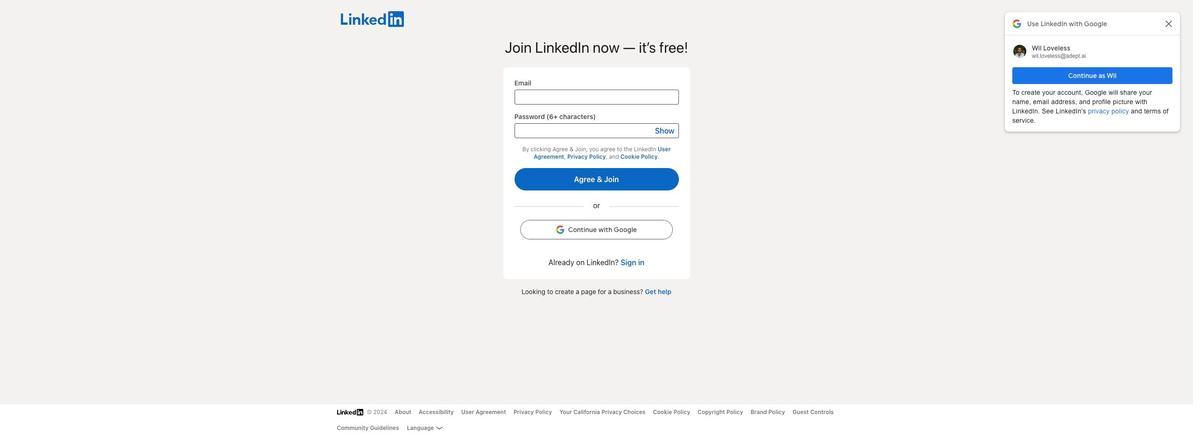 Task type: describe. For each thing, give the bounding box(es) containing it.
Email email field
[[514, 90, 679, 105]]



Task type: vqa. For each thing, say whether or not it's contained in the screenshot.
Email email field
yes



Task type: locate. For each thing, give the bounding box(es) containing it.
None password field
[[514, 123, 679, 138]]



